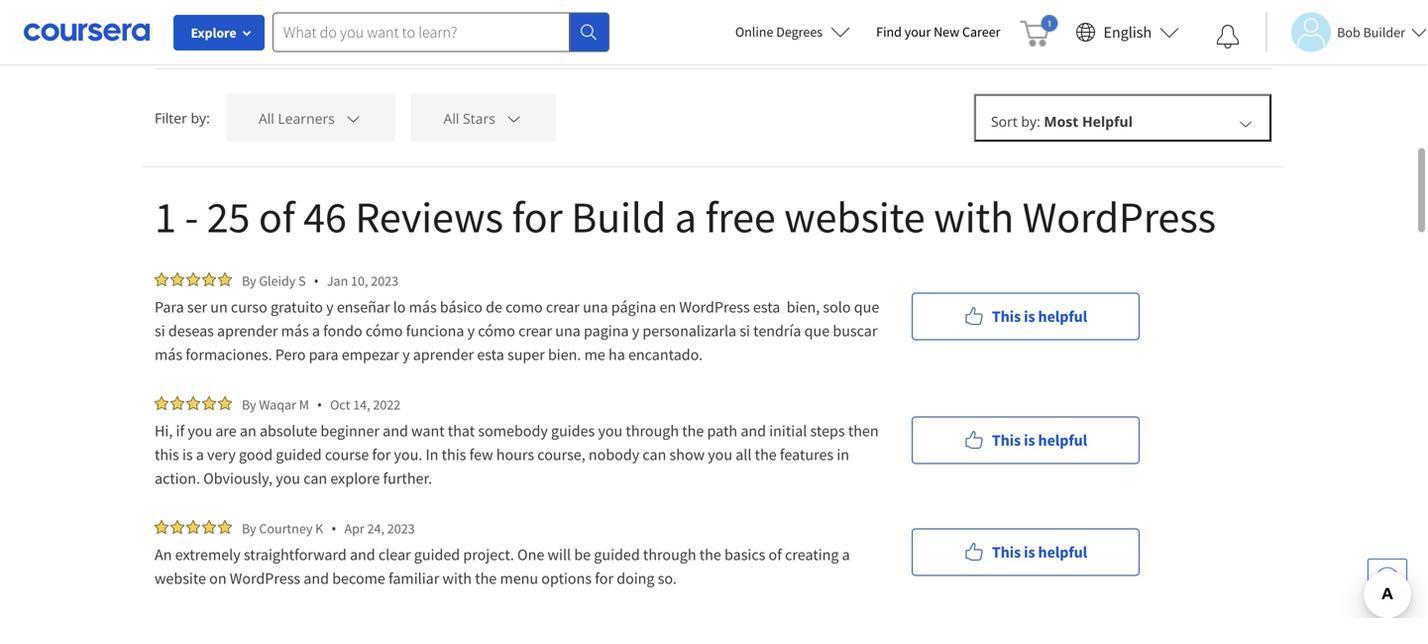 Task type: vqa. For each thing, say whether or not it's contained in the screenshot.
Features
yes



Task type: describe. For each thing, give the bounding box(es) containing it.
1 horizontal spatial guided
[[414, 545, 460, 565]]

como
[[506, 297, 543, 317]]

clear
[[378, 545, 411, 565]]

1 vertical spatial más
[[281, 321, 309, 341]]

all learners button
[[226, 94, 395, 142]]

obviously,
[[203, 469, 273, 489]]

doing
[[617, 569, 655, 589]]

on
[[209, 569, 227, 589]]

this is helpful button for hi, if you are an absolute beginner and want that somebody guides you through the path and initial steps then this is a very good guided course for you. in this few hours course, nobody can show you all the features in action. obviously, you can explore further.
[[912, 417, 1140, 464]]

straightforward
[[244, 545, 347, 565]]

you right if
[[188, 421, 212, 441]]

hi,
[[155, 421, 173, 441]]

and down the straightforward
[[304, 569, 329, 589]]

beginner
[[320, 421, 380, 441]]

explore button
[[173, 15, 265, 51]]

helpful for an extremely straightforward and clear guided project. one will be guided through the basics of creating a website on wordpress and become familiar with the menu options for doing so.
[[1038, 543, 1087, 562]]

course
[[325, 445, 369, 465]]

2 horizontal spatial chevron down image
[[1237, 114, 1255, 132]]

courtney
[[259, 520, 313, 538]]

this for an extremely straightforward and clear guided project. one will be guided through the basics of creating a website on wordpress and become familiar with the menu options for doing so.
[[992, 543, 1021, 562]]

show notifications image
[[1216, 25, 1240, 49]]

1 this from the left
[[155, 445, 179, 465]]

filter by:
[[155, 109, 210, 127]]

y right "empezar"
[[402, 345, 410, 365]]

course,
[[537, 445, 585, 465]]

degrees
[[776, 23, 823, 41]]

2 horizontal spatial guided
[[594, 545, 640, 565]]

the left basics
[[699, 545, 721, 565]]

you down path
[[708, 445, 732, 465]]

options
[[541, 569, 592, 589]]

free
[[705, 189, 776, 244]]

What do you want to learn? text field
[[273, 12, 570, 52]]

deseas
[[168, 321, 214, 341]]

1 horizontal spatial esta
[[753, 297, 780, 317]]

features
[[780, 445, 834, 465]]

pero
[[275, 345, 306, 365]]

all stars
[[443, 109, 495, 128]]

this for hi, if you are an absolute beginner and want that somebody guides you through the path and initial steps then this is a very good guided course for you. in this few hours course, nobody can show you all the features in action. obviously, you can explore further.
[[992, 431, 1021, 450]]

14,
[[353, 396, 370, 414]]

46
[[303, 189, 347, 244]]

through inside an extremely straightforward and clear guided project. one will be guided through the basics of creating a website on wordpress and become familiar with the menu options for doing so.
[[643, 545, 696, 565]]

coursera image
[[24, 16, 150, 48]]

wordpress inside para ser un curso gratuito y enseñar lo más básico de como crear una página en wordpress esta  bien, solo que si deseas aprender más a fondo cómo funciona y cómo crear una pagina y personalizarla si tendría que buscar más formaciones. pero para empezar y aprender esta super bien. me ha encantado.
[[679, 297, 750, 317]]

you up nobody
[[598, 421, 623, 441]]

0 horizontal spatial can
[[303, 469, 327, 489]]

online
[[735, 23, 773, 41]]

un
[[210, 297, 228, 317]]

• for gratuito
[[314, 272, 319, 290]]

shopping cart: 1 item image
[[1020, 15, 1058, 47]]

path
[[707, 421, 737, 441]]

star
[[214, 25, 242, 44]]

absolute
[[260, 421, 317, 441]]

0 vertical spatial with
[[934, 189, 1014, 244]]

stars
[[463, 109, 495, 128]]

• for an
[[317, 395, 322, 414]]

be
[[574, 545, 591, 565]]

curso
[[231, 297, 267, 317]]

project.
[[463, 545, 514, 565]]

guides
[[551, 421, 595, 441]]

help center image
[[1376, 567, 1399, 591]]

all for all stars
[[443, 109, 459, 128]]

1 vertical spatial una
[[555, 321, 581, 341]]

somebody
[[478, 421, 548, 441]]

helpful
[[1082, 112, 1133, 131]]

find your new career link
[[866, 20, 1010, 45]]

jan
[[327, 272, 348, 290]]

in
[[837, 445, 849, 465]]

guided inside hi, if you are an absolute beginner and want that somebody guides you through the path and initial steps then this is a very good guided course for you. in this few hours course, nobody can show you all the features in action. obviously, you can explore further.
[[276, 445, 322, 465]]

is for an extremely straightforward and clear guided project. one will be guided through the basics of creating a website on wordpress and become familiar with the menu options for doing so.
[[1024, 543, 1035, 562]]

familiar
[[389, 569, 439, 589]]

all for all learners
[[258, 109, 274, 128]]

reviews
[[355, 189, 503, 244]]

bob builder
[[1337, 23, 1405, 41]]

you down absolute
[[276, 469, 300, 489]]

and up become
[[350, 545, 375, 565]]

filter
[[155, 109, 187, 127]]

gratuito
[[271, 297, 323, 317]]

empezar
[[342, 345, 399, 365]]

few
[[469, 445, 493, 465]]

show
[[670, 445, 705, 465]]

pagina
[[584, 321, 629, 341]]

chevron down image for learners
[[344, 109, 362, 127]]

for for project.
[[595, 569, 613, 589]]

builder
[[1363, 23, 1405, 41]]

a left free
[[675, 189, 697, 244]]

by for straightforward
[[242, 520, 256, 538]]

-
[[185, 189, 198, 244]]

the down project.
[[475, 569, 497, 589]]

2023 for guided
[[387, 520, 415, 538]]

online degrees
[[735, 23, 823, 41]]

1 - 25 of 46 reviews for build a free website with wordpress
[[155, 189, 1216, 244]]

of inside an extremely straightforward and clear guided project. one will be guided through the basics of creating a website on wordpress and become familiar with the menu options for doing so.
[[769, 545, 782, 565]]

24,
[[367, 520, 385, 538]]

2023 for y
[[371, 272, 399, 290]]

your
[[905, 23, 931, 41]]

wordpress inside an extremely straightforward and clear guided project. one will be guided through the basics of creating a website on wordpress and become familiar with the menu options for doing so.
[[230, 569, 300, 589]]

0 vertical spatial website
[[784, 189, 925, 244]]

tendría
[[753, 321, 801, 341]]

further.
[[383, 469, 432, 489]]

are
[[215, 421, 237, 441]]

this is helpful for an extremely straightforward and clear guided project. one will be guided through the basics of creating a website on wordpress and become familiar with the menu options for doing so.
[[992, 543, 1087, 562]]

en
[[660, 297, 676, 317]]

good
[[239, 445, 273, 465]]

become
[[332, 569, 385, 589]]

then
[[848, 421, 879, 441]]

2 vertical spatial más
[[155, 345, 182, 365]]

1 horizontal spatial que
[[854, 297, 879, 317]]

website inside an extremely straightforward and clear guided project. one will be guided through the basics of creating a website on wordpress and become familiar with the menu options for doing so.
[[155, 569, 206, 589]]

this is helpful for hi, if you are an absolute beginner and want that somebody guides you through the path and initial steps then this is a very good guided course for you. in this few hours course, nobody can show you all the features in action. obviously, you can explore further.
[[992, 431, 1087, 450]]

by for un
[[242, 272, 256, 290]]

explore
[[191, 24, 236, 42]]

de
[[486, 297, 502, 317]]

want
[[411, 421, 445, 441]]

solo
[[823, 297, 851, 317]]

y up fondo
[[326, 297, 334, 317]]

básico
[[440, 297, 483, 317]]

reviews
[[245, 25, 299, 44]]

0 vertical spatial wordpress
[[1023, 189, 1216, 244]]

ha
[[609, 345, 625, 365]]

by: for filter
[[191, 109, 210, 127]]

learners
[[278, 109, 335, 128]]



Task type: locate. For each thing, give the bounding box(es) containing it.
by up curso
[[242, 272, 256, 290]]

0 horizontal spatial this
[[155, 445, 179, 465]]

2 vertical spatial wordpress
[[230, 569, 300, 589]]

wordpress up 'personalizarla'
[[679, 297, 750, 317]]

1 vertical spatial this is helpful button
[[912, 417, 1140, 464]]

a up para
[[312, 321, 320, 341]]

is inside hi, if you are an absolute beginner and want that somebody guides you through the path and initial steps then this is a very good guided course for you. in this few hours course, nobody can show you all the features in action. obviously, you can explore further.
[[182, 445, 193, 465]]

find
[[876, 23, 902, 41]]

1 horizontal spatial by:
[[1021, 112, 1040, 131]]

2 this is helpful button from the top
[[912, 417, 1140, 464]]

10,
[[351, 272, 368, 290]]

fondo
[[323, 321, 362, 341]]

esta left super
[[477, 345, 504, 365]]

all stars button
[[411, 94, 555, 142]]

2022
[[373, 396, 401, 414]]

is for para ser un curso gratuito y enseñar lo más básico de como crear una página en wordpress esta  bien, solo que si deseas aprender más a fondo cómo funciona y cómo crear una pagina y personalizarla si tendría que buscar más formaciones. pero para empezar y aprender esta super bien. me ha encantado.
[[1024, 307, 1035, 327]]

for left doing
[[595, 569, 613, 589]]

chevron down image for stars
[[505, 109, 523, 127]]

will
[[548, 545, 571, 565]]

if
[[176, 421, 185, 441]]

si down para
[[155, 321, 165, 341]]

by gleidy s • jan 10, 2023
[[242, 272, 399, 290]]

in
[[426, 445, 438, 465]]

más right "lo"
[[409, 297, 437, 317]]

1 vertical spatial esta
[[477, 345, 504, 365]]

0 vertical spatial helpful
[[1038, 307, 1087, 327]]

0 horizontal spatial by:
[[191, 109, 210, 127]]

3 by from the top
[[242, 520, 256, 538]]

an
[[155, 545, 172, 565]]

can left show
[[643, 445, 666, 465]]

all left learners
[[258, 109, 274, 128]]

0 vertical spatial más
[[409, 297, 437, 317]]

1 horizontal spatial una
[[583, 297, 608, 317]]

25
[[207, 189, 250, 244]]

action.
[[155, 469, 200, 489]]

2023 inside by courtney k • apr 24, 2023
[[387, 520, 415, 538]]

0 vertical spatial 2023
[[371, 272, 399, 290]]

1 vertical spatial website
[[155, 569, 206, 589]]

0 horizontal spatial aprender
[[217, 321, 278, 341]]

all left 5
[[182, 25, 199, 44]]

0 vertical spatial •
[[314, 272, 319, 290]]

• right m
[[317, 395, 322, 414]]

see
[[155, 25, 179, 44]]

2 by from the top
[[242, 396, 256, 414]]

an
[[240, 421, 256, 441]]

y down básico
[[467, 321, 475, 341]]

explore
[[330, 469, 380, 489]]

a inside para ser un curso gratuito y enseñar lo más básico de como crear una página en wordpress esta  bien, solo que si deseas aprender más a fondo cómo funciona y cómo crear una pagina y personalizarla si tendría que buscar más formaciones. pero para empezar y aprender esta super bien. me ha encantado.
[[312, 321, 320, 341]]

1 vertical spatial aprender
[[413, 345, 474, 365]]

ser
[[187, 297, 207, 317]]

a inside an extremely straightforward and clear guided project. one will be guided through the basics of creating a website on wordpress and become familiar with the menu options for doing so.
[[842, 545, 850, 565]]

0 horizontal spatial wordpress
[[230, 569, 300, 589]]

1 vertical spatial all
[[736, 445, 752, 465]]

1 vertical spatial helpful
[[1038, 431, 1087, 450]]

0 horizontal spatial of
[[259, 189, 295, 244]]

chevron down image right stars
[[505, 109, 523, 127]]

with inside an extremely straightforward and clear guided project. one will be guided through the basics of creating a website on wordpress and become familiar with the menu options for doing so.
[[442, 569, 472, 589]]

1 horizontal spatial chevron down image
[[505, 109, 523, 127]]

1 all from the left
[[258, 109, 274, 128]]

for left you.
[[372, 445, 391, 465]]

1 vertical spatial through
[[643, 545, 696, 565]]

a inside hi, if you are an absolute beginner and want that somebody guides you through the path and initial steps then this is a very good guided course for you. in this few hours course, nobody can show you all the features in action. obviously, you can explore further.
[[196, 445, 204, 465]]

chevron down image down show notifications image on the right top
[[1237, 114, 1255, 132]]

wordpress down the straightforward
[[230, 569, 300, 589]]

0 vertical spatial this is helpful button
[[912, 293, 1140, 340]]

a right creating in the bottom of the page
[[842, 545, 850, 565]]

y down página
[[632, 321, 639, 341]]

and up you.
[[383, 421, 408, 441]]

una up bien.
[[555, 321, 581, 341]]

0 horizontal spatial si
[[155, 321, 165, 341]]

all down path
[[736, 445, 752, 465]]

waqar
[[259, 396, 296, 414]]

new
[[934, 23, 960, 41]]

bien.
[[548, 345, 581, 365]]

all learners
[[258, 109, 335, 128]]

all inside hi, if you are an absolute beginner and want that somebody guides you through the path and initial steps then this is a very good guided course for you. in this few hours course, nobody can show you all the features in action. obviously, you can explore further.
[[736, 445, 752, 465]]

1 horizontal spatial for
[[512, 189, 563, 244]]

página
[[611, 297, 656, 317]]

see all 5 star reviews
[[155, 25, 299, 44]]

1 horizontal spatial this
[[442, 445, 466, 465]]

k
[[315, 520, 323, 538]]

a
[[675, 189, 697, 244], [312, 321, 320, 341], [196, 445, 204, 465], [842, 545, 850, 565]]

lo
[[393, 297, 406, 317]]

3 this is helpful from the top
[[992, 543, 1087, 562]]

enseñar
[[337, 297, 390, 317]]

career
[[962, 23, 1001, 41]]

esta up tendría
[[753, 297, 780, 317]]

0 vertical spatial of
[[259, 189, 295, 244]]

by up an
[[242, 396, 256, 414]]

1 cómo from the left
[[366, 321, 403, 341]]

aprender down curso
[[217, 321, 278, 341]]

0 vertical spatial through
[[626, 421, 679, 441]]

of right basics
[[769, 545, 782, 565]]

wordpress down the helpful
[[1023, 189, 1216, 244]]

1 horizontal spatial aprender
[[413, 345, 474, 365]]

1 horizontal spatial all
[[736, 445, 752, 465]]

and
[[383, 421, 408, 441], [741, 421, 766, 441], [350, 545, 375, 565], [304, 569, 329, 589]]

3 helpful from the top
[[1038, 543, 1087, 562]]

1 horizontal spatial all
[[443, 109, 459, 128]]

of
[[259, 189, 295, 244], [769, 545, 782, 565]]

guided up doing
[[594, 545, 640, 565]]

filled star image
[[202, 273, 216, 286], [218, 273, 232, 286], [155, 396, 168, 410], [170, 396, 184, 410], [186, 396, 200, 410], [155, 520, 168, 534], [202, 520, 216, 534], [218, 520, 232, 534]]

que up buscar
[[854, 297, 879, 317]]

aprender down funciona
[[413, 345, 474, 365]]

this is helpful button for an extremely straightforward and clear guided project. one will be guided through the basics of creating a website on wordpress and become familiar with the menu options for doing so.
[[912, 529, 1140, 576]]

2 horizontal spatial más
[[409, 297, 437, 317]]

1 this is helpful button from the top
[[912, 293, 1140, 340]]

this right in
[[442, 445, 466, 465]]

1 si from the left
[[155, 321, 165, 341]]

1 horizontal spatial más
[[281, 321, 309, 341]]

sort by: most helpful
[[991, 112, 1133, 131]]

by inside by courtney k • apr 24, 2023
[[242, 520, 256, 538]]

extremely
[[175, 545, 241, 565]]

0 horizontal spatial más
[[155, 345, 182, 365]]

2 this from the left
[[442, 445, 466, 465]]

para
[[309, 345, 339, 365]]

basics
[[724, 545, 765, 565]]

me
[[584, 345, 605, 365]]

0 vertical spatial this
[[992, 307, 1021, 327]]

website up solo
[[784, 189, 925, 244]]

bob builder button
[[1266, 12, 1427, 52]]

a left very
[[196, 445, 204, 465]]

1 by from the top
[[242, 272, 256, 290]]

2 horizontal spatial for
[[595, 569, 613, 589]]

para
[[155, 297, 184, 317]]

2023 right 10,
[[371, 272, 399, 290]]

0 horizontal spatial una
[[555, 321, 581, 341]]

1 vertical spatial by
[[242, 396, 256, 414]]

all left stars
[[443, 109, 459, 128]]

0 vertical spatial all
[[182, 25, 199, 44]]

más down gratuito
[[281, 321, 309, 341]]

super
[[507, 345, 545, 365]]

• for clear
[[331, 519, 337, 538]]

2 vertical spatial this
[[992, 543, 1021, 562]]

oct
[[330, 396, 350, 414]]

2 all from the left
[[443, 109, 459, 128]]

helpful for hi, if you are an absolute beginner and want that somebody guides you through the path and initial steps then this is a very good guided course for you. in this few hours course, nobody can show you all the features in action. obviously, you can explore further.
[[1038, 431, 1087, 450]]

1 vertical spatial crear
[[518, 321, 552, 341]]

you.
[[394, 445, 422, 465]]

0 horizontal spatial chevron down image
[[344, 109, 362, 127]]

for inside an extremely straightforward and clear guided project. one will be guided through the basics of creating a website on wordpress and become familiar with the menu options for doing so.
[[595, 569, 613, 589]]

0 vertical spatial this is helpful
[[992, 307, 1087, 327]]

by: for sort
[[1021, 112, 1040, 131]]

crear
[[546, 297, 580, 317], [518, 321, 552, 341]]

2 vertical spatial this is helpful
[[992, 543, 1087, 562]]

2 this is helpful from the top
[[992, 431, 1087, 450]]

1 vertical spatial wordpress
[[679, 297, 750, 317]]

by left courtney
[[242, 520, 256, 538]]

cómo
[[366, 321, 403, 341], [478, 321, 515, 341]]

1 vertical spatial •
[[317, 395, 322, 414]]

by inside by waqar m • oct 14, 2022
[[242, 396, 256, 414]]

0 vertical spatial que
[[854, 297, 879, 317]]

filled star image
[[155, 273, 168, 286], [170, 273, 184, 286], [186, 273, 200, 286], [202, 396, 216, 410], [218, 396, 232, 410], [170, 520, 184, 534], [186, 520, 200, 534]]

• right k
[[331, 519, 337, 538]]

una up pagina
[[583, 297, 608, 317]]

1 vertical spatial can
[[303, 469, 327, 489]]

by:
[[191, 109, 210, 127], [1021, 112, 1040, 131]]

by waqar m • oct 14, 2022
[[242, 395, 401, 414]]

1 horizontal spatial with
[[934, 189, 1014, 244]]

this
[[155, 445, 179, 465], [442, 445, 466, 465]]

through inside hi, if you are an absolute beginner and want that somebody guides you through the path and initial steps then this is a very good guided course for you. in this few hours course, nobody can show you all the features in action. obviously, you can explore further.
[[626, 421, 679, 441]]

that
[[448, 421, 475, 441]]

guided up familiar
[[414, 545, 460, 565]]

y
[[326, 297, 334, 317], [467, 321, 475, 341], [632, 321, 639, 341], [402, 345, 410, 365]]

0 vertical spatial una
[[583, 297, 608, 317]]

hi, if you are an absolute beginner and want that somebody guides you through the path and initial steps then this is a very good guided course for you. in this few hours course, nobody can show you all the features in action. obviously, you can explore further.
[[155, 421, 882, 489]]

english button
[[1068, 0, 1188, 64]]

bien,
[[787, 297, 820, 317]]

can down course
[[303, 469, 327, 489]]

0 vertical spatial esta
[[753, 297, 780, 317]]

2023 right 24,
[[387, 520, 415, 538]]

2 helpful from the top
[[1038, 431, 1087, 450]]

steps
[[810, 421, 845, 441]]

2 si from the left
[[740, 321, 750, 341]]

0 horizontal spatial esta
[[477, 345, 504, 365]]

si left tendría
[[740, 321, 750, 341]]

this down hi,
[[155, 445, 179, 465]]

so.
[[658, 569, 677, 589]]

1 helpful from the top
[[1038, 307, 1087, 327]]

0 horizontal spatial for
[[372, 445, 391, 465]]

menu
[[500, 569, 538, 589]]

is for hi, if you are an absolute beginner and want that somebody guides you through the path and initial steps then this is a very good guided course for you. in this few hours course, nobody can show you all the features in action. obviously, you can explore further.
[[1024, 431, 1035, 450]]

by: right 'filter'
[[191, 109, 210, 127]]

1 vertical spatial 2023
[[387, 520, 415, 538]]

1 horizontal spatial can
[[643, 445, 666, 465]]

by: right sort
[[1021, 112, 1040, 131]]

1 this from the top
[[992, 307, 1021, 327]]

0 vertical spatial aprender
[[217, 321, 278, 341]]

1 vertical spatial of
[[769, 545, 782, 565]]

apr
[[344, 520, 365, 538]]

for left build
[[512, 189, 563, 244]]

english
[[1104, 22, 1152, 42]]

cómo down de
[[478, 321, 515, 341]]

2 horizontal spatial wordpress
[[1023, 189, 1216, 244]]

all inside button
[[182, 25, 199, 44]]

0 vertical spatial by
[[242, 272, 256, 290]]

que down bien,
[[804, 321, 830, 341]]

más down deseas
[[155, 345, 182, 365]]

para ser un curso gratuito y enseñar lo más básico de como crear una página en wordpress esta  bien, solo que si deseas aprender más a fondo cómo funciona y cómo crear una pagina y personalizarla si tendría que buscar más formaciones. pero para empezar y aprender esta super bien. me ha encantado.
[[155, 297, 883, 365]]

see all 5 star reviews button
[[155, 0, 319, 68]]

1 vertical spatial this
[[992, 431, 1021, 450]]

1 horizontal spatial cómo
[[478, 321, 515, 341]]

and right path
[[741, 421, 766, 441]]

this is helpful for para ser un curso gratuito y enseñar lo más básico de como crear una página en wordpress esta  bien, solo que si deseas aprender más a fondo cómo funciona y cómo crear una pagina y personalizarla si tendría que buscar más formaciones. pero para empezar y aprender esta super bien. me ha encantado.
[[992, 307, 1087, 327]]

for for beginner
[[372, 445, 391, 465]]

• right s
[[314, 272, 319, 290]]

through up show
[[626, 421, 679, 441]]

through
[[626, 421, 679, 441], [643, 545, 696, 565]]

que
[[854, 297, 879, 317], [804, 321, 830, 341]]

2 cómo from the left
[[478, 321, 515, 341]]

this for para ser un curso gratuito y enseñar lo más básico de como crear una página en wordpress esta  bien, solo que si deseas aprender más a fondo cómo funciona y cómo crear una pagina y personalizarla si tendría que buscar más formaciones. pero para empezar y aprender esta super bien. me ha encantado.
[[992, 307, 1021, 327]]

3 this from the top
[[992, 543, 1021, 562]]

1
[[155, 189, 176, 244]]

1 this is helpful from the top
[[992, 307, 1087, 327]]

una
[[583, 297, 608, 317], [555, 321, 581, 341]]

funciona
[[406, 321, 464, 341]]

through up so.
[[643, 545, 696, 565]]

0 horizontal spatial website
[[155, 569, 206, 589]]

you
[[188, 421, 212, 441], [598, 421, 623, 441], [708, 445, 732, 465], [276, 469, 300, 489]]

0 vertical spatial crear
[[546, 297, 580, 317]]

2 this from the top
[[992, 431, 1021, 450]]

crear right como
[[546, 297, 580, 317]]

aprender
[[217, 321, 278, 341], [413, 345, 474, 365]]

0 horizontal spatial cómo
[[366, 321, 403, 341]]

2 vertical spatial by
[[242, 520, 256, 538]]

helpful for para ser un curso gratuito y enseñar lo más básico de como crear una página en wordpress esta  bien, solo que si deseas aprender más a fondo cómo funciona y cómo crear una pagina y personalizarla si tendría que buscar más formaciones. pero para empezar y aprender esta super bien. me ha encantado.
[[1038, 307, 1087, 327]]

guided down absolute
[[276, 445, 322, 465]]

this is helpful button
[[912, 293, 1140, 340], [912, 417, 1140, 464], [912, 529, 1140, 576]]

2 vertical spatial for
[[595, 569, 613, 589]]

by
[[242, 272, 256, 290], [242, 396, 256, 414], [242, 520, 256, 538]]

0 horizontal spatial all
[[182, 25, 199, 44]]

by inside by gleidy s • jan 10, 2023
[[242, 272, 256, 290]]

crear up super
[[518, 321, 552, 341]]

sort
[[991, 112, 1018, 131]]

1 horizontal spatial si
[[740, 321, 750, 341]]

1 horizontal spatial website
[[784, 189, 925, 244]]

0 horizontal spatial que
[[804, 321, 830, 341]]

buscar
[[833, 321, 877, 341]]

gleidy
[[259, 272, 296, 290]]

1 vertical spatial with
[[442, 569, 472, 589]]

2 vertical spatial this is helpful button
[[912, 529, 1140, 576]]

encantado.
[[628, 345, 703, 365]]

0 horizontal spatial with
[[442, 569, 472, 589]]

2 vertical spatial helpful
[[1038, 543, 1087, 562]]

0 horizontal spatial all
[[258, 109, 274, 128]]

of right 25
[[259, 189, 295, 244]]

this is helpful button for para ser un curso gratuito y enseñar lo más básico de como crear una página en wordpress esta  bien, solo que si deseas aprender más a fondo cómo funciona y cómo crear una pagina y personalizarla si tendría que buscar más formaciones. pero para empezar y aprender esta super bien. me ha encantado.
[[912, 293, 1140, 340]]

the up show
[[682, 421, 704, 441]]

1 vertical spatial for
[[372, 445, 391, 465]]

most
[[1044, 112, 1079, 131]]

1 vertical spatial que
[[804, 321, 830, 341]]

None search field
[[273, 12, 610, 52]]

0 vertical spatial can
[[643, 445, 666, 465]]

the down initial
[[755, 445, 777, 465]]

cómo up "empezar"
[[366, 321, 403, 341]]

the
[[682, 421, 704, 441], [755, 445, 777, 465], [699, 545, 721, 565], [475, 569, 497, 589]]

build
[[571, 189, 666, 244]]

3 this is helpful button from the top
[[912, 529, 1140, 576]]

website down an
[[155, 569, 206, 589]]

0 horizontal spatial guided
[[276, 445, 322, 465]]

2 vertical spatial •
[[331, 519, 337, 538]]

1 horizontal spatial of
[[769, 545, 782, 565]]

chevron down image
[[344, 109, 362, 127], [505, 109, 523, 127], [1237, 114, 1255, 132]]

by for you
[[242, 396, 256, 414]]

personalizarla
[[643, 321, 736, 341]]

for inside hi, if you are an absolute beginner and want that somebody guides you through the path and initial steps then this is a very good guided course for you. in this few hours course, nobody can show you all the features in action. obviously, you can explore further.
[[372, 445, 391, 465]]

chevron down image inside all learners button
[[344, 109, 362, 127]]

2023 inside by gleidy s • jan 10, 2023
[[371, 272, 399, 290]]

find your new career
[[876, 23, 1001, 41]]

1 horizontal spatial wordpress
[[679, 297, 750, 317]]

0 vertical spatial for
[[512, 189, 563, 244]]

1 vertical spatial this is helpful
[[992, 431, 1087, 450]]

nobody
[[589, 445, 639, 465]]

chevron down image inside all stars button
[[505, 109, 523, 127]]

chevron down image right learners
[[344, 109, 362, 127]]



